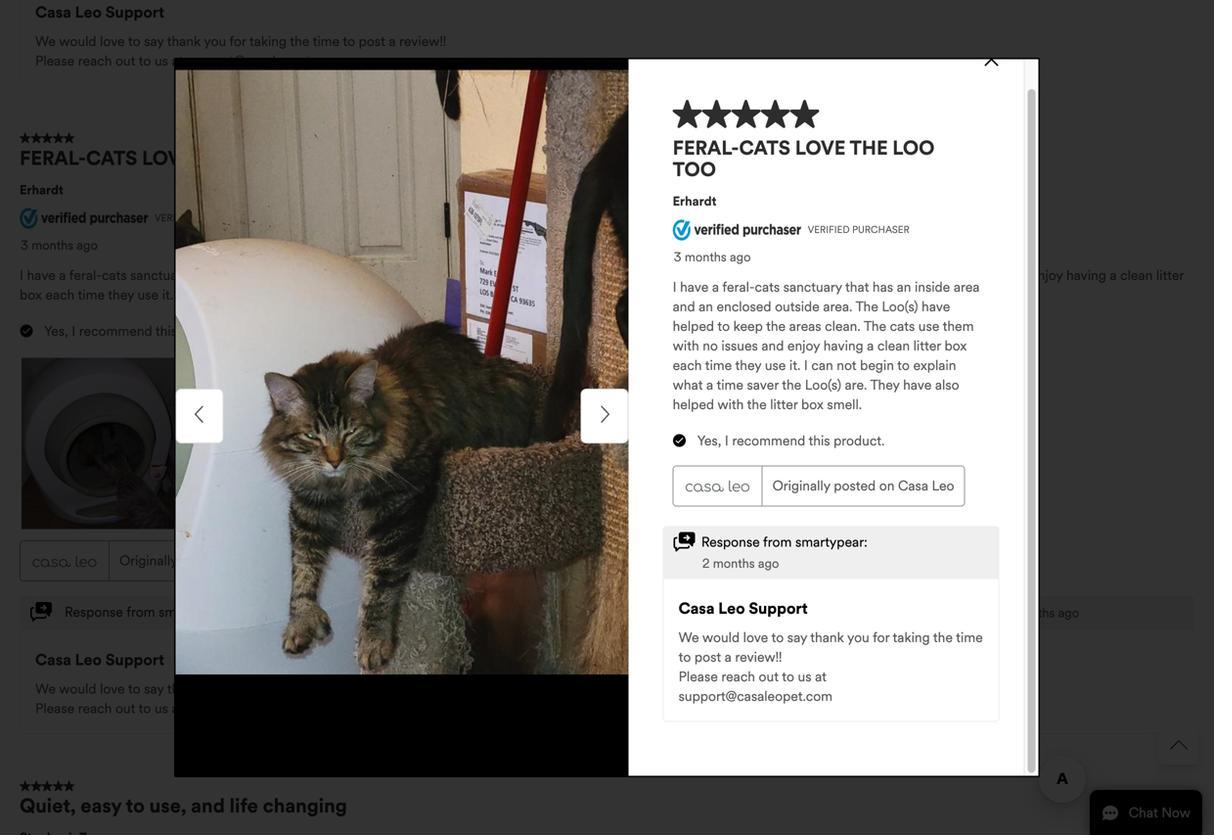 Task type: locate. For each thing, give the bounding box(es) containing it.
0 horizontal spatial use
[[138, 287, 159, 304]]

0 vertical spatial months
[[32, 238, 74, 253]]

1 vertical spatial months
[[1014, 605, 1056, 621]]

an
[[244, 267, 258, 284], [356, 267, 371, 284]]

2
[[1003, 605, 1010, 621]]

0 horizontal spatial cats
[[102, 267, 127, 284]]

1 vertical spatial out
[[115, 700, 135, 717]]

at up quiet, easy to use, and life changing
[[172, 700, 183, 717]]

support
[[105, 2, 165, 22], [105, 650, 165, 670]]

ago right 2
[[1059, 605, 1080, 621]]

0 vertical spatial support
[[105, 2, 165, 22]]

0 vertical spatial reach
[[78, 52, 112, 69]]

time
[[313, 33, 340, 50], [78, 287, 105, 304], [376, 287, 403, 304], [313, 681, 340, 698]]

an up what on the top left of page
[[356, 267, 371, 284]]

2 post from the top
[[359, 681, 386, 698]]

i
[[20, 267, 23, 284], [177, 287, 181, 304], [72, 323, 76, 340]]

0 horizontal spatial box
[[20, 287, 42, 304]]

0 vertical spatial use
[[857, 267, 879, 284]]

with left no
[[916, 267, 943, 284]]

love
[[100, 33, 125, 50], [100, 681, 125, 698]]

0 horizontal spatial months
[[32, 238, 74, 253]]

helped up also
[[612, 267, 653, 284]]

us up love
[[155, 52, 168, 69]]

cats left them
[[829, 267, 854, 284]]

area
[[301, 267, 327, 284]]

0 horizontal spatial ago
[[77, 238, 98, 253]]

months right '3'
[[32, 238, 74, 253]]

1 horizontal spatial use
[[857, 267, 879, 284]]

loo(s) down area.
[[465, 287, 501, 304]]

with down keep
[[667, 287, 694, 304]]

please
[[35, 52, 75, 69], [35, 700, 75, 717]]

litter down areas
[[720, 287, 748, 304]]

it.
[[162, 287, 173, 304]]

would
[[59, 33, 96, 50], [59, 681, 96, 698]]

sanctuary
[[130, 267, 189, 284]]

having
[[1067, 267, 1107, 284]]

i right "yes,"
[[72, 323, 76, 340]]

1 vertical spatial please
[[35, 700, 75, 717]]

1 for from the top
[[230, 33, 246, 50]]

the up smell.
[[803, 267, 825, 284]]

1 we would love to say thank you for taking the time to post a review!! please reach out to us at support@casaleopet.com from the top
[[35, 33, 447, 69]]

you
[[204, 33, 226, 50], [204, 681, 226, 698]]

use left the it.
[[138, 287, 159, 304]]

1 vertical spatial review!!
[[400, 681, 447, 698]]

0 vertical spatial we
[[35, 33, 56, 50]]

please up quiet,
[[35, 700, 75, 717]]

0 vertical spatial ago
[[77, 238, 98, 253]]

1 out from the top
[[115, 52, 135, 69]]

ago up the feral-
[[77, 238, 98, 253]]

litter
[[1157, 267, 1185, 284], [720, 287, 748, 304]]

2 cats from the left
[[829, 267, 854, 284]]

1 reach from the top
[[78, 52, 112, 69]]

1 vertical spatial we
[[35, 681, 56, 698]]

2 months ago
[[1003, 605, 1080, 621]]

with
[[916, 267, 943, 284], [667, 287, 694, 304]]

to
[[128, 33, 141, 50], [343, 33, 355, 50], [139, 52, 151, 69], [656, 267, 669, 284], [270, 287, 283, 304], [128, 681, 141, 698], [343, 681, 355, 698], [139, 700, 151, 717], [126, 794, 145, 818]]

has
[[220, 267, 240, 284]]

ago for 3 months ago
[[77, 238, 98, 253]]

casa
[[35, 2, 71, 22], [245, 552, 275, 569], [35, 650, 71, 670]]

easy
[[81, 794, 122, 818]]

0 horizontal spatial litter
[[720, 287, 748, 304]]

helped right also
[[623, 287, 664, 304]]

us down response from smartypear:
[[155, 700, 168, 717]]

loo(s) up they
[[540, 267, 576, 284]]

feral-
[[69, 267, 102, 284]]

outside
[[433, 267, 477, 284]]

1 vertical spatial i
[[177, 287, 181, 304]]

1 vertical spatial support@casaleopet.com
[[187, 700, 341, 717]]

for
[[230, 33, 246, 50], [230, 681, 246, 698]]

1 vertical spatial ago
[[1059, 605, 1080, 621]]

1 horizontal spatial ago
[[1059, 605, 1080, 621]]

1 vertical spatial litter
[[720, 287, 748, 304]]

1 vertical spatial we would love to say thank you for taking the time to post a review!! please reach out to us at support@casaleopet.com
[[35, 681, 447, 717]]

2 say from the top
[[144, 681, 164, 698]]

1 horizontal spatial i
[[72, 323, 76, 340]]

and
[[330, 267, 353, 284], [1005, 267, 1028, 284], [191, 794, 225, 818]]

the
[[513, 267, 536, 284], [803, 267, 825, 284]]

0 vertical spatial love
[[100, 33, 125, 50]]

2 horizontal spatial and
[[1005, 267, 1028, 284]]

response from smartypear:
[[65, 604, 231, 621]]

0 vertical spatial post
[[359, 33, 386, 50]]

post
[[359, 33, 386, 50], [359, 681, 386, 698]]

2 out from the top
[[115, 700, 135, 717]]

0 vertical spatial at
[[172, 52, 183, 69]]

1 horizontal spatial cats
[[829, 267, 854, 284]]

use
[[857, 267, 879, 284], [138, 287, 159, 304]]

0 horizontal spatial the
[[513, 267, 536, 284]]

1 vertical spatial reach
[[78, 700, 112, 717]]

enjoy
[[1031, 267, 1064, 284]]

0 vertical spatial for
[[230, 33, 246, 50]]

1 vertical spatial taking
[[250, 681, 287, 698]]

cats up the they
[[102, 267, 127, 284]]

please up feral-
[[35, 52, 75, 69]]

out
[[115, 52, 135, 69], [115, 700, 135, 717]]

0 vertical spatial taking
[[250, 33, 287, 50]]

2 support@casaleopet.com from the top
[[187, 700, 341, 717]]

casa leo support
[[35, 2, 165, 22], [35, 650, 165, 670]]

2 vertical spatial casa
[[35, 650, 71, 670]]

2 horizontal spatial i
[[177, 287, 181, 304]]

ago
[[77, 238, 98, 253], [1059, 605, 1080, 621]]

2 us from the top
[[155, 700, 168, 717]]

leo
[[75, 2, 102, 22], [279, 552, 301, 569], [75, 650, 102, 670]]

2 casa leo support from the top
[[35, 650, 165, 670]]

1 vertical spatial you
[[204, 681, 226, 698]]

and left enjoy
[[1005, 267, 1028, 284]]

posted
[[181, 552, 223, 569]]

reach
[[78, 52, 112, 69], [78, 700, 112, 717]]

1 vertical spatial use
[[138, 287, 159, 304]]

quiet, easy to use, and life changing
[[20, 794, 347, 818]]

2 box from the left
[[751, 287, 774, 304]]

1 vertical spatial casa leo support
[[35, 650, 165, 670]]

close image
[[985, 52, 999, 66]]

no
[[946, 267, 961, 284]]

we
[[35, 33, 56, 50], [35, 681, 56, 698]]

0 horizontal spatial an
[[244, 267, 258, 284]]

1 horizontal spatial litter
[[1157, 267, 1185, 284]]

saver
[[407, 287, 438, 304]]

0 vertical spatial we would love to say thank you for taking the time to post a review!! please reach out to us at support@casaleopet.com
[[35, 33, 447, 69]]

the
[[290, 33, 310, 50], [705, 267, 725, 284], [442, 287, 461, 304], [697, 287, 717, 304], [290, 681, 310, 698]]

0 vertical spatial please
[[35, 52, 75, 69]]

a
[[389, 33, 396, 50], [59, 267, 66, 284], [1111, 267, 1118, 284], [366, 287, 373, 304], [389, 681, 396, 698]]

we would love to say thank you for taking the time to post a review!! please reach out to us at support@casaleopet.com
[[35, 33, 447, 69], [35, 681, 447, 717]]

1 vertical spatial loo(s)
[[465, 287, 501, 304]]

1 horizontal spatial an
[[356, 267, 371, 284]]

say
[[144, 33, 164, 50], [144, 681, 164, 698]]

us
[[155, 52, 168, 69], [155, 700, 168, 717]]

the up "are."
[[513, 267, 536, 284]]

and left life
[[191, 794, 225, 818]]

1 vertical spatial love
[[100, 681, 125, 698]]

2 support from the top
[[105, 650, 165, 670]]

0 vertical spatial support@casaleopet.com
[[187, 52, 341, 69]]

1 casa leo support from the top
[[35, 2, 165, 22]]

0 vertical spatial say
[[144, 33, 164, 50]]

1 horizontal spatial box
[[751, 287, 774, 304]]

1 thank from the top
[[167, 33, 201, 50]]

0 vertical spatial loo(s)
[[540, 267, 576, 284]]

the
[[197, 146, 235, 170]]

what
[[332, 287, 363, 304]]

2 reach from the top
[[78, 700, 112, 717]]

2 the from the left
[[803, 267, 825, 284]]

1 vertical spatial post
[[359, 681, 386, 698]]

box left each
[[20, 287, 42, 304]]

them
[[882, 267, 913, 284]]

that
[[192, 267, 216, 284]]

this
[[156, 323, 177, 340]]

0 vertical spatial thank
[[167, 33, 201, 50]]

review!!
[[400, 33, 447, 50], [400, 681, 447, 698]]

at up feral-cats love the loo too
[[172, 52, 183, 69]]

3 months ago
[[21, 238, 98, 253]]

2 review!! from the top
[[400, 681, 447, 698]]

2 for from the top
[[230, 681, 246, 698]]

2 vertical spatial leo
[[75, 650, 102, 670]]

recommend
[[79, 323, 152, 340]]

0 vertical spatial us
[[155, 52, 168, 69]]

box down areas
[[751, 287, 774, 304]]

1 vertical spatial us
[[155, 700, 168, 717]]

0 vertical spatial casa
[[35, 2, 71, 22]]

1 vertical spatial at
[[172, 700, 183, 717]]

0 vertical spatial review!!
[[400, 33, 447, 50]]

1 vertical spatial for
[[230, 681, 246, 698]]

1 vertical spatial with
[[667, 287, 694, 304]]

months right 2
[[1014, 605, 1056, 621]]

1 the from the left
[[513, 267, 536, 284]]

response
[[65, 604, 123, 621]]

0 vertical spatial you
[[204, 33, 226, 50]]

litter right clean
[[1157, 267, 1185, 284]]

1 an from the left
[[244, 267, 258, 284]]

and up what on the top left of page
[[330, 267, 353, 284]]

have
[[27, 267, 56, 284], [579, 267, 608, 284], [563, 287, 591, 304]]

i down '3'
[[20, 267, 23, 284]]

months
[[32, 238, 74, 253], [1014, 605, 1056, 621]]

2 we would love to say thank you for taking the time to post a review!! please reach out to us at support@casaleopet.com from the top
[[35, 681, 447, 717]]

1 horizontal spatial with
[[916, 267, 943, 284]]

thank
[[167, 33, 201, 50], [167, 681, 201, 698]]

use left them
[[857, 267, 879, 284]]

helped
[[612, 267, 653, 284], [623, 287, 664, 304]]

1 vertical spatial support
[[105, 650, 165, 670]]

an up 'begin'
[[244, 267, 258, 284]]

2 we from the top
[[35, 681, 56, 698]]

on
[[226, 552, 242, 569]]

0 horizontal spatial loo(s)
[[465, 287, 501, 304]]

0 vertical spatial i
[[20, 267, 23, 284]]

2 vertical spatial i
[[72, 323, 76, 340]]

1 vertical spatial thank
[[167, 681, 201, 698]]

0 vertical spatial would
[[59, 33, 96, 50]]

changing
[[263, 794, 347, 818]]

cats
[[102, 267, 127, 284], [829, 267, 854, 284]]

love
[[142, 146, 193, 170]]

support@casaleopet.com
[[187, 52, 341, 69], [187, 700, 341, 717]]

1 horizontal spatial the
[[803, 267, 825, 284]]

box
[[20, 287, 42, 304], [751, 287, 774, 304]]

taking
[[250, 33, 287, 50], [250, 681, 287, 698]]

issues
[[965, 267, 1002, 284]]

keep
[[672, 267, 702, 284]]

0 vertical spatial casa leo support
[[35, 2, 165, 22]]

0 vertical spatial out
[[115, 52, 135, 69]]

1 vertical spatial would
[[59, 681, 96, 698]]

1 horizontal spatial months
[[1014, 605, 1056, 621]]

i right the it.
[[177, 287, 181, 304]]

1 vertical spatial say
[[144, 681, 164, 698]]

1 please from the top
[[35, 52, 75, 69]]

clean.
[[764, 267, 800, 284]]

inside
[[262, 267, 297, 284]]

loo(s)
[[540, 267, 576, 284], [465, 287, 501, 304]]

at
[[172, 52, 183, 69], [172, 700, 183, 717]]



Task type: vqa. For each thing, say whether or not it's contained in the screenshot.
middle I
yes



Task type: describe. For each thing, give the bounding box(es) containing it.
originally posted on casa leo
[[119, 552, 301, 569]]

are.
[[505, 287, 527, 304]]

use,
[[149, 794, 187, 818]]

0 vertical spatial litter
[[1157, 267, 1185, 284]]

each
[[45, 287, 75, 304]]

0 horizontal spatial i
[[20, 267, 23, 284]]

feral-cats love the loo too
[[20, 146, 329, 170]]

1 would from the top
[[59, 33, 96, 50]]

not
[[210, 287, 229, 304]]

smartypear:
[[159, 604, 231, 621]]

2 taking from the top
[[250, 681, 287, 698]]

explain
[[286, 287, 329, 304]]

loo
[[240, 146, 282, 170]]

0 vertical spatial leo
[[75, 2, 102, 22]]

1 say from the top
[[144, 33, 164, 50]]

1 horizontal spatial loo(s)
[[540, 267, 576, 284]]

2 would from the top
[[59, 681, 96, 698]]

0 horizontal spatial with
[[667, 287, 694, 304]]

product.
[[181, 323, 232, 340]]

1 at from the top
[[172, 52, 183, 69]]

have up also
[[579, 267, 608, 284]]

begin
[[233, 287, 267, 304]]

2 an from the left
[[356, 267, 371, 284]]

enclosed
[[374, 267, 429, 284]]

0 vertical spatial helped
[[612, 267, 653, 284]]

i have a feral-cats sanctuary that has an inside area and an enclosed outside area. the loo(s) have helped to keep the areas clean. the cats use them with no issues and enjoy having a clean litter box each time they use it. i can not begin to explain what a time saver the loo(s) are. they have also helped with the litter box smell.
[[20, 267, 1185, 304]]

yes, i recommend this product.
[[44, 323, 232, 340]]

1 love from the top
[[100, 33, 125, 50]]

1 vertical spatial helped
[[623, 287, 664, 304]]

months for 2
[[1014, 605, 1056, 621]]

they
[[108, 287, 134, 304]]

quiet,
[[20, 794, 76, 818]]

1 us from the top
[[155, 52, 168, 69]]

1 we from the top
[[35, 33, 56, 50]]

1 post from the top
[[359, 33, 386, 50]]

0 vertical spatial with
[[916, 267, 943, 284]]

1 horizontal spatial and
[[330, 267, 353, 284]]

1 vertical spatial casa
[[245, 552, 275, 569]]

have left also
[[563, 287, 591, 304]]

2 love from the top
[[100, 681, 125, 698]]

have up each
[[27, 267, 56, 284]]

2 you from the top
[[204, 681, 226, 698]]

too
[[286, 146, 329, 170]]

1 taking from the top
[[250, 33, 287, 50]]

life
[[230, 794, 258, 818]]

1 cats from the left
[[102, 267, 127, 284]]

months for 3
[[32, 238, 74, 253]]

1 box from the left
[[20, 287, 42, 304]]

1 review!! from the top
[[400, 33, 447, 50]]

1 you from the top
[[204, 33, 226, 50]]

3
[[21, 238, 28, 253]]

originally
[[119, 552, 177, 569]]

area.
[[481, 267, 510, 284]]

areas
[[728, 267, 760, 284]]

2 thank from the top
[[167, 681, 201, 698]]

2 please from the top
[[35, 700, 75, 717]]

from
[[126, 604, 155, 621]]

smell.
[[777, 287, 812, 304]]

also
[[595, 287, 619, 304]]

1 vertical spatial leo
[[279, 552, 301, 569]]

close button
[[979, 51, 1005, 70]]

they
[[530, 287, 559, 304]]

scroll to top image
[[1171, 736, 1188, 754]]

1 support@casaleopet.com from the top
[[187, 52, 341, 69]]

clean
[[1121, 267, 1154, 284]]

1 support from the top
[[105, 2, 165, 22]]

yes,
[[44, 323, 68, 340]]

2 at from the top
[[172, 700, 183, 717]]

0 horizontal spatial and
[[191, 794, 225, 818]]

can
[[184, 287, 206, 304]]

ago for 2 months ago
[[1059, 605, 1080, 621]]

styled arrow button link
[[1160, 725, 1199, 765]]

cats
[[86, 146, 137, 170]]

feral-
[[20, 146, 86, 170]]



